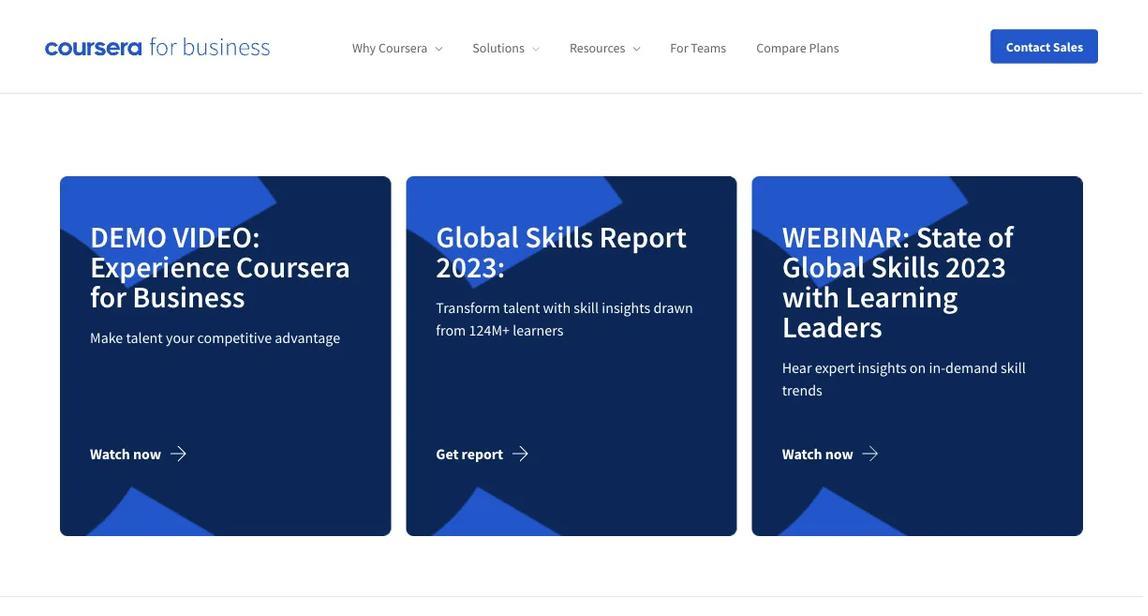 Task type: describe. For each thing, give the bounding box(es) containing it.
video:
[[173, 218, 260, 255]]

watch for demo video: experience coursera for business
[[90, 444, 130, 463]]

global skills report 2023:
[[436, 218, 687, 285]]

webinar:
[[782, 218, 910, 255]]

leaders
[[782, 308, 883, 345]]

2023:
[[436, 248, 505, 285]]

contact sales
[[1006, 38, 1083, 55]]

with inside webinar: state of global skills 2023 with learning leaders
[[782, 278, 840, 315]]

make
[[90, 328, 123, 347]]

get
[[436, 444, 459, 463]]

coursera for business image
[[45, 37, 270, 56]]

report
[[599, 218, 687, 255]]

expert
[[815, 358, 855, 377]]

compare
[[757, 40, 807, 56]]

solutions
[[473, 40, 525, 56]]

talent for demo
[[126, 328, 163, 347]]

from
[[436, 321, 466, 340]]

teams
[[691, 40, 727, 56]]

global inside global skills report 2023:
[[436, 218, 519, 255]]

advantage
[[275, 328, 340, 347]]

demo video: experience coursera for business
[[90, 218, 351, 315]]

competitive
[[197, 328, 272, 347]]

124m+
[[469, 321, 510, 340]]

hear expert insights on in-demand skill trends
[[782, 358, 1026, 400]]

experience
[[90, 248, 230, 285]]

watch for webinar: state of global skills 2023 with learning leaders
[[782, 444, 823, 463]]

transform talent with skill insights drawn from 124m+ learners
[[436, 298, 693, 340]]

sales
[[1053, 38, 1083, 55]]

watch now button for webinar: state of global skills 2023 with learning leaders
[[782, 431, 895, 476]]

plans
[[809, 40, 839, 56]]

compare plans link
[[757, 40, 839, 56]]

watch now for demo video: experience coursera for business
[[90, 444, 161, 463]]

get report
[[436, 444, 503, 463]]

watch now for webinar: state of global skills 2023 with learning leaders
[[782, 444, 854, 463]]

watch now button for demo video: experience coursera for business
[[90, 431, 202, 476]]

hear
[[782, 358, 812, 377]]

global inside webinar: state of global skills 2023 with learning leaders
[[782, 248, 865, 285]]

trends
[[782, 381, 823, 400]]

insights inside the transform talent with skill insights drawn from 124m+ learners
[[602, 298, 651, 317]]

demo
[[90, 218, 167, 255]]



Task type: locate. For each thing, give the bounding box(es) containing it.
resources link
[[570, 40, 640, 56]]

2 watch from the left
[[782, 444, 823, 463]]

talent up learners
[[503, 298, 540, 317]]

1 watch now button from the left
[[90, 431, 202, 476]]

now for webinar: state of global skills 2023 with learning leaders
[[825, 444, 854, 463]]

why coursera link
[[352, 40, 443, 56]]

learners
[[513, 321, 564, 340]]

1 vertical spatial skill
[[1001, 358, 1026, 377]]

talent
[[503, 298, 540, 317], [126, 328, 163, 347]]

watch now button
[[90, 431, 202, 476], [782, 431, 895, 476]]

0 horizontal spatial talent
[[126, 328, 163, 347]]

on
[[910, 358, 926, 377]]

2023
[[946, 248, 1007, 285]]

talent left your
[[126, 328, 163, 347]]

webinar: state of global skills 2023 with learning leaders
[[782, 218, 1014, 345]]

0 horizontal spatial insights
[[602, 298, 651, 317]]

1 vertical spatial coursera
[[236, 248, 351, 285]]

0 horizontal spatial watch now
[[90, 444, 161, 463]]

compare plans
[[757, 40, 839, 56]]

skill inside hear expert insights on in-demand skill trends
[[1001, 358, 1026, 377]]

1 horizontal spatial skill
[[1001, 358, 1026, 377]]

0 horizontal spatial watch now button
[[90, 431, 202, 476]]

0 vertical spatial insights
[[602, 298, 651, 317]]

with inside the transform talent with skill insights drawn from 124m+ learners
[[543, 298, 571, 317]]

talent for global
[[503, 298, 540, 317]]

with
[[782, 278, 840, 315], [543, 298, 571, 317]]

now for demo video: experience coursera for business
[[133, 444, 161, 463]]

0 horizontal spatial with
[[543, 298, 571, 317]]

1 horizontal spatial watch now button
[[782, 431, 895, 476]]

learning
[[846, 278, 958, 315]]

skill down global skills report 2023:
[[574, 298, 599, 317]]

now
[[133, 444, 161, 463], [825, 444, 854, 463]]

1 watch from the left
[[90, 444, 130, 463]]

skill right demand
[[1001, 358, 1026, 377]]

business
[[132, 278, 245, 315]]

for
[[670, 40, 688, 56]]

transform
[[436, 298, 500, 317]]

of
[[988, 218, 1014, 255]]

2 watch now from the left
[[782, 444, 854, 463]]

report
[[462, 444, 503, 463]]

0 horizontal spatial coursera
[[236, 248, 351, 285]]

insights inside hear expert insights on in-demand skill trends
[[858, 358, 907, 377]]

why
[[352, 40, 376, 56]]

talent inside the transform talent with skill insights drawn from 124m+ learners
[[503, 298, 540, 317]]

coursera right why
[[379, 40, 428, 56]]

2 watch now button from the left
[[782, 431, 895, 476]]

global
[[436, 218, 519, 255], [782, 248, 865, 285]]

your
[[166, 328, 194, 347]]

1 vertical spatial talent
[[126, 328, 163, 347]]

1 horizontal spatial global
[[782, 248, 865, 285]]

0 horizontal spatial skill
[[574, 298, 599, 317]]

coursera inside demo video: experience coursera for business
[[236, 248, 351, 285]]

why coursera
[[352, 40, 428, 56]]

for teams link
[[670, 40, 727, 56]]

skills inside webinar: state of global skills 2023 with learning leaders
[[871, 248, 940, 285]]

0 vertical spatial skill
[[574, 298, 599, 317]]

in-
[[929, 358, 946, 377]]

skills inside global skills report 2023:
[[525, 218, 594, 255]]

for
[[90, 278, 127, 315]]

contact
[[1006, 38, 1051, 55]]

drawn
[[654, 298, 693, 317]]

2 now from the left
[[825, 444, 854, 463]]

get report button
[[436, 431, 545, 476]]

1 vertical spatial insights
[[858, 358, 907, 377]]

1 horizontal spatial watch
[[782, 444, 823, 463]]

make talent your competitive advantage
[[90, 328, 340, 347]]

coursera
[[379, 40, 428, 56], [236, 248, 351, 285]]

1 horizontal spatial skills
[[871, 248, 940, 285]]

solutions link
[[473, 40, 540, 56]]

watch now
[[90, 444, 161, 463], [782, 444, 854, 463]]

0 horizontal spatial now
[[133, 444, 161, 463]]

contact sales button
[[991, 30, 1098, 63]]

resources
[[570, 40, 625, 56]]

0 horizontal spatial watch
[[90, 444, 130, 463]]

coursera up advantage
[[236, 248, 351, 285]]

skill
[[574, 298, 599, 317], [1001, 358, 1026, 377]]

1 horizontal spatial watch now
[[782, 444, 854, 463]]

watch
[[90, 444, 130, 463], [782, 444, 823, 463]]

insights
[[602, 298, 651, 317], [858, 358, 907, 377]]

1 watch now from the left
[[90, 444, 161, 463]]

global up the leaders
[[782, 248, 865, 285]]

0 vertical spatial talent
[[503, 298, 540, 317]]

for teams
[[670, 40, 727, 56]]

skills up the transform talent with skill insights drawn from 124m+ learners
[[525, 218, 594, 255]]

with up learners
[[543, 298, 571, 317]]

1 horizontal spatial with
[[782, 278, 840, 315]]

insights left on
[[858, 358, 907, 377]]

1 now from the left
[[133, 444, 161, 463]]

demand
[[946, 358, 998, 377]]

1 horizontal spatial coursera
[[379, 40, 428, 56]]

1 horizontal spatial now
[[825, 444, 854, 463]]

0 horizontal spatial skills
[[525, 218, 594, 255]]

1 horizontal spatial insights
[[858, 358, 907, 377]]

insights left drawn
[[602, 298, 651, 317]]

0 vertical spatial coursera
[[379, 40, 428, 56]]

skills left 2023
[[871, 248, 940, 285]]

1 horizontal spatial talent
[[503, 298, 540, 317]]

state
[[916, 218, 982, 255]]

skills
[[525, 218, 594, 255], [871, 248, 940, 285]]

global up the transform
[[436, 218, 519, 255]]

with down webinar:
[[782, 278, 840, 315]]

0 horizontal spatial global
[[436, 218, 519, 255]]

skill inside the transform talent with skill insights drawn from 124m+ learners
[[574, 298, 599, 317]]



Task type: vqa. For each thing, say whether or not it's contained in the screenshot.
the Watch now to the left
yes



